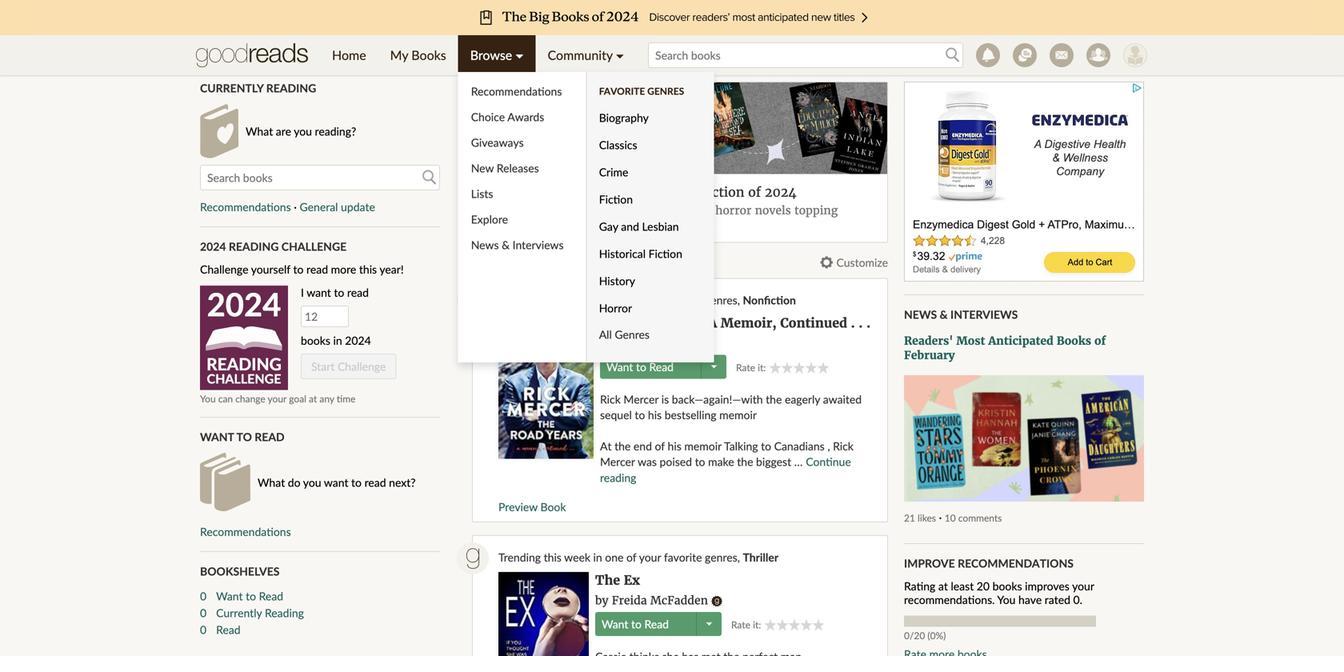 Task type: describe. For each thing, give the bounding box(es) containing it.
0 vertical spatial this
[[359, 263, 377, 276]]

your up road
[[639, 293, 661, 307]]

in for the road years: a memoir, continued . . .
[[593, 293, 602, 307]]

the most anticipated books of 2024 image
[[32, 0, 1312, 35]]

history link
[[586, 267, 689, 294]]

1 horizontal spatial fiction
[[649, 247, 682, 260]]

read down freida mcfadden link
[[644, 617, 669, 631]]

read for want
[[347, 286, 369, 299]]

rick      mercer link
[[617, 336, 684, 350]]

my group discussions image
[[1013, 43, 1037, 67]]

home link
[[320, 35, 378, 75]]

rating at least 20
[[904, 579, 990, 593]]

want to read button for the ex
[[602, 612, 669, 636]]

your up ex
[[639, 550, 661, 564]]

bestselling
[[665, 408, 716, 422]]

least
[[951, 579, 974, 593]]

you inside "books improves your recommendations. you have rated"
[[997, 593, 1016, 606]]

want to read currently reading read
[[216, 589, 304, 636]]

goodreads image for the road years: a memoir, continued . . .
[[457, 285, 489, 317]]

make
[[708, 455, 734, 469]]

thriller
[[743, 550, 779, 564]]

Number of books you want to read in 2024 number field
[[301, 306, 349, 327]]

thriller link
[[743, 550, 779, 564]]

0/20
[[904, 629, 925, 641]]

1 vertical spatial in
[[333, 334, 342, 347]]

choice awards link
[[458, 104, 586, 130]]

any
[[320, 393, 334, 404]]

currently reading link
[[216, 604, 440, 621]]

of inside readers' most anticipated books of february
[[1095, 334, 1106, 348]]

21
[[904, 512, 915, 523]]

week for the ex
[[564, 550, 590, 564]]

0 vertical spatial currently
[[200, 81, 263, 95]]

to down more
[[334, 286, 344, 299]]

science
[[604, 203, 644, 217]]

genres for favorite genres
[[647, 85, 684, 97]]

to inside "want to read currently reading read"
[[246, 589, 256, 603]]

february
[[904, 348, 955, 362]]

to down "rick      mercer" link
[[636, 360, 646, 373]]

1 horizontal spatial &
[[940, 308, 948, 321]]

releases
[[497, 161, 539, 175]]

continued
[[780, 315, 847, 331]]

poised
[[660, 455, 692, 469]]

1 horizontal spatial at
[[938, 579, 948, 593]]

all genres link
[[586, 322, 689, 347]]

the right at
[[615, 439, 631, 453]]

, inside the at the end of his memoir talking to canadians , rick mercer was poised to make the biggest …
[[828, 439, 830, 453]]

customize button
[[820, 255, 888, 269]]

rate for the ex
[[731, 619, 750, 630]]

gary orlando image
[[1123, 43, 1147, 67]]

fiction inside the most anticipated speculative fiction of 2024 discover the fantasy, science fiction, and horror novels topping goodreaders' want to read shelves!
[[700, 184, 744, 200]]

0 horizontal spatial fiction
[[599, 192, 633, 206]]

0 vertical spatial challenge
[[281, 240, 347, 253]]

the for the road years: a memoir, continued . . . by rick      mercer
[[600, 315, 625, 331]]

rating
[[904, 579, 936, 593]]

currently inside "want to read currently reading read"
[[216, 606, 262, 619]]

sequel
[[600, 408, 632, 422]]

rate it: for the road years: a memoir, continued . . .
[[736, 362, 766, 373]]

mercer for years:
[[644, 336, 684, 350]]

browse ▾
[[470, 47, 524, 63]]

of inside the at the end of his memoir talking to canadians , rick mercer was poised to make the biggest …
[[655, 439, 665, 453]]

books improves your recommendations. you have rated
[[904, 579, 1094, 606]]

1 vertical spatial recommendations link
[[200, 200, 291, 214]]

historical fiction link
[[586, 240, 689, 267]]

2 vertical spatial recommendations link
[[200, 525, 291, 539]]

awaited
[[823, 392, 862, 406]]

what do you want to read next?
[[258, 476, 416, 489]]

my
[[390, 47, 408, 63]]

history
[[599, 274, 635, 288]]

lists link
[[458, 181, 586, 206]]

horror
[[715, 203, 752, 217]]

1 vertical spatial interviews
[[951, 308, 1018, 321]]

0 0 0
[[200, 589, 207, 636]]

can
[[218, 393, 233, 404]]

1 vertical spatial challenge
[[200, 263, 248, 276]]

(0%)
[[928, 629, 946, 641]]

at the end of his memoir talking to canadians , rick mercer was poised to make the biggest …
[[600, 439, 854, 469]]

, for the ex
[[737, 550, 740, 564]]

want inside "want to read currently reading read"
[[216, 589, 243, 603]]

0 vertical spatial books
[[411, 47, 446, 63]]

3 0 link from the top
[[200, 621, 207, 638]]

talking
[[724, 439, 758, 453]]

0 vertical spatial interviews
[[513, 238, 564, 252]]

rick for the
[[617, 336, 641, 350]]

recommendations.
[[904, 593, 995, 606]]

0 vertical spatial at
[[309, 393, 317, 404]]

his inside the at the end of his memoir talking to canadians , rick mercer was poised to make the biggest …
[[668, 439, 681, 453]]

browse ▾ button
[[458, 35, 536, 75]]

to down change
[[236, 430, 252, 444]]

1 horizontal spatial news & interviews
[[904, 308, 1018, 321]]

have
[[1018, 593, 1042, 606]]

read for yourself
[[306, 263, 328, 276]]

the for the ex
[[595, 572, 620, 588]]

2 0 link from the top
[[200, 604, 207, 621]]

want to read link
[[216, 587, 440, 604]]

to up the i
[[293, 263, 304, 276]]

0 horizontal spatial and
[[621, 220, 639, 233]]

challenge
[[207, 371, 281, 386]]

to left next?
[[351, 476, 362, 489]]

readers' most anticipated books of february link
[[904, 334, 1144, 362]]

▾ for browse ▾
[[515, 47, 524, 63]]

20
[[977, 579, 990, 593]]

reading inside "want to read currently reading read"
[[265, 606, 304, 619]]

0 vertical spatial &
[[502, 238, 510, 252]]

you can change your goal at any time
[[200, 393, 356, 404]]

your left goal at the left of page
[[268, 393, 287, 404]]

trending this week in one of your favorite genres , thriller
[[498, 550, 779, 564]]

rate it: for the ex
[[731, 619, 761, 630]]

discover
[[482, 203, 530, 217]]

books for in
[[301, 334, 330, 347]]

awards
[[507, 110, 544, 124]]

fantasy,
[[555, 203, 600, 217]]

home
[[332, 47, 366, 63]]

0 vertical spatial search for books to add to your shelves search field
[[648, 42, 963, 68]]

is
[[661, 392, 669, 406]]

books inside readers' most anticipated books of february
[[1057, 334, 1091, 348]]

the ex
[[595, 572, 640, 588]]

most for readers'
[[956, 334, 985, 348]]

read link
[[216, 621, 440, 638]]

the inside rick mercer is back—again!—with the eagerly awaited sequel to his bestselling memoir
[[766, 392, 782, 406]]

gay
[[599, 220, 618, 233]]

readers' most anticipated books of february
[[904, 334, 1106, 362]]

time
[[337, 393, 356, 404]]

speculative
[[624, 184, 696, 200]]

preview book
[[498, 500, 566, 514]]

choice
[[471, 110, 505, 124]]

recommendations up bookshelves
[[200, 525, 291, 539]]

improves
[[1025, 579, 1070, 593]]

want to read for the ex
[[602, 617, 669, 631]]

do
[[288, 476, 300, 489]]

biography link
[[586, 104, 689, 131]]

biggest
[[756, 455, 791, 469]]

start challenge button
[[301, 354, 396, 379]]

what for what are you reading?
[[246, 124, 273, 138]]

preview book button
[[498, 500, 566, 514]]

10
[[945, 512, 956, 523]]

recommendations up 2024 reading challenge
[[200, 200, 291, 214]]

the road years: a memoir, continued . . . by rick      mercer
[[600, 315, 871, 350]]

biography
[[599, 111, 649, 124]]

week for the road years: a memoir, continued . . .
[[564, 293, 590, 307]]

Search books text field
[[648, 42, 963, 68]]

this for the road years: a memoir, continued . . .
[[544, 293, 562, 307]]

freida mcfadden link
[[612, 593, 708, 608]]

book
[[540, 500, 566, 514]]

readers' most anticipated books of february image
[[904, 375, 1144, 501]]

1 vertical spatial want to read
[[200, 430, 285, 444]]

comments
[[958, 512, 1002, 523]]

goodreaders'
[[482, 220, 556, 234]]

by freida mcfadden
[[595, 593, 708, 608]]

this for the ex
[[544, 550, 562, 564]]

0 vertical spatial ·
[[294, 200, 297, 214]]

readers'
[[904, 334, 953, 348]]

of for trending this week in one of your favorite genres , nonfiction
[[626, 293, 636, 307]]

menu containing home
[[320, 35, 714, 362]]

your inside "books improves your recommendations. you have rated"
[[1072, 579, 1094, 593]]

you for do
[[303, 476, 321, 489]]

1 vertical spatial want
[[324, 476, 348, 489]]

to inside the most anticipated speculative fiction of 2024 discover the fantasy, science fiction, and horror novels topping goodreaders' want to read shelves!
[[593, 220, 604, 234]]

his inside rick mercer is back—again!—with the eagerly awaited sequel to his bestselling memoir
[[648, 408, 662, 422]]

0/20 (0%)
[[904, 629, 946, 641]]

reading challenge
[[206, 354, 282, 386]]

friend requests image
[[1086, 43, 1110, 67]]

horror
[[599, 301, 632, 315]]

freida
[[612, 593, 647, 608]]



Task type: vqa. For each thing, say whether or not it's contained in the screenshot.
The Most Anticipated Speculative Fiction of 2024 LINK
yes



Task type: locate. For each thing, give the bounding box(es) containing it.
anticipated for books
[[988, 334, 1054, 348]]

of inside the most anticipated speculative fiction of 2024 discover the fantasy, science fiction, and horror novels topping goodreaders' want to read shelves!
[[748, 184, 761, 200]]

· left 10
[[939, 510, 942, 524]]

new releases link
[[458, 155, 586, 181]]

0 vertical spatial the
[[482, 184, 507, 200]]

2 vertical spatial the
[[595, 572, 620, 588]]

you right do
[[303, 476, 321, 489]]

1 0 link from the top
[[200, 587, 207, 604]]

1 vertical spatial the
[[600, 315, 625, 331]]

0 vertical spatial week
[[564, 293, 590, 307]]

you
[[294, 124, 312, 138], [303, 476, 321, 489]]

1 goodreads image from the top
[[457, 285, 489, 317]]

currently
[[200, 81, 263, 95], [216, 606, 262, 619]]

1 horizontal spatial anticipated
[[988, 334, 1054, 348]]

0 vertical spatial want
[[307, 286, 331, 299]]

read left more
[[306, 263, 328, 276]]

trending for the road years: a memoir, continued . . .
[[498, 293, 541, 307]]

1 vertical spatial what
[[258, 476, 285, 489]]

2 goodreads image from the top
[[457, 542, 489, 574]]

the down horror
[[600, 315, 625, 331]]

interviews down goodreaders'
[[513, 238, 564, 252]]

1 horizontal spatial ·
[[939, 510, 942, 524]]

want to read
[[606, 360, 674, 373], [200, 430, 285, 444], [602, 617, 669, 631]]

the ex image
[[498, 572, 589, 656]]

1 vertical spatial you
[[997, 593, 1016, 606]]

the road years: a memoir, continued . . . image
[[498, 315, 594, 459]]

0 vertical spatial want to read
[[606, 360, 674, 373]]

mercer up reading
[[600, 455, 635, 469]]

rate it: down the road years: a memoir, continued . . . by rick      mercer
[[736, 362, 766, 373]]

and down the science on the left top of page
[[621, 220, 639, 233]]

1 vertical spatial genres
[[705, 550, 737, 564]]

read down the science on the left top of page
[[607, 220, 634, 234]]

in up the ex
[[593, 550, 602, 564]]

reading up yourself
[[229, 240, 279, 253]]

1 vertical spatial rick
[[600, 392, 621, 406]]

community ▾ button
[[536, 35, 636, 75]]

,
[[737, 293, 740, 307], [828, 439, 830, 453], [737, 550, 740, 564]]

the inside the most anticipated speculative fiction of 2024 discover the fantasy, science fiction, and horror novels topping goodreaders' want to read shelves!
[[534, 203, 552, 217]]

canadians
[[774, 439, 825, 453]]

2 trending from the top
[[498, 550, 541, 564]]

genres for all genres
[[615, 328, 650, 341]]

want down all genres
[[606, 360, 633, 373]]

i
[[301, 286, 304, 299]]

1 week from the top
[[564, 293, 590, 307]]

read down "rick      mercer" link
[[649, 360, 674, 373]]

progress bar
[[904, 615, 1096, 627]]

rick inside the at the end of his memoir talking to canadians , rick mercer was poised to make the biggest …
[[833, 439, 854, 453]]

new releases
[[471, 161, 539, 175]]

it:
[[758, 362, 766, 373], [753, 619, 761, 630]]

all genres
[[599, 328, 650, 341]]

0 vertical spatial what
[[246, 124, 273, 138]]

goodreads image
[[457, 285, 489, 317], [457, 542, 489, 574]]

to inside rick mercer is back—again!—with the eagerly awaited sequel to his bestselling memoir
[[635, 408, 645, 422]]

want
[[560, 220, 589, 234], [606, 360, 633, 373], [200, 430, 234, 444], [216, 589, 243, 603], [602, 617, 628, 631]]

of for trending this week in one of your favorite genres , thriller
[[626, 550, 636, 564]]

the up goodreaders'
[[534, 203, 552, 217]]

the down talking
[[737, 455, 753, 469]]

2 one from the top
[[605, 550, 624, 564]]

your
[[639, 293, 661, 307], [268, 393, 287, 404], [639, 550, 661, 564], [1072, 579, 1094, 593]]

fiction down the "crime"
[[599, 192, 633, 206]]

historical
[[599, 247, 646, 260]]

1 horizontal spatial books
[[993, 579, 1022, 593]]

0 vertical spatial news
[[471, 238, 499, 252]]

memoir up the make
[[684, 439, 722, 453]]

group for the ex
[[764, 619, 824, 631]]

2 vertical spatial this
[[544, 550, 562, 564]]

trending down preview at the bottom left of page
[[498, 550, 541, 564]]

general
[[300, 200, 338, 214]]

to down freida
[[631, 617, 642, 631]]

one for the road years: a memoir, continued . . .
[[605, 293, 624, 307]]

, up the road years: a memoir, continued . . . link
[[737, 293, 740, 307]]

fiction up horror
[[700, 184, 744, 200]]

you
[[200, 393, 216, 404], [997, 593, 1016, 606]]

0 vertical spatial group
[[769, 361, 829, 373]]

the most anticipated speculative fiction of 2024 discover the fantasy, science fiction, and horror novels topping goodreaders' want to read shelves!
[[482, 184, 838, 234]]

rick right all
[[617, 336, 641, 350]]

1 trending from the top
[[498, 293, 541, 307]]

you left have on the right bottom
[[997, 593, 1016, 606]]

1 vertical spatial currently
[[216, 606, 262, 619]]

rick inside rick mercer is back—again!—with the eagerly awaited sequel to his bestselling memoir
[[600, 392, 621, 406]]

, for the road years: a memoir, continued . . .
[[737, 293, 740, 307]]

choice awards
[[471, 110, 544, 124]]

news down explore at the top left of the page
[[471, 238, 499, 252]]

in down number of books you want to read in 2024 number field
[[333, 334, 342, 347]]

▾ right browse
[[515, 47, 524, 63]]

this down news & interviews link
[[544, 293, 562, 307]]

0 vertical spatial most
[[511, 184, 543, 200]]

books right 20
[[993, 579, 1022, 593]]

1 vertical spatial read
[[347, 286, 369, 299]]

1 vertical spatial mercer
[[624, 392, 659, 406]]

want to read down "rick      mercer" link
[[606, 360, 674, 373]]

0 vertical spatial recommendations link
[[458, 78, 586, 104]]

lists
[[471, 187, 493, 200]]

read inside the most anticipated speculative fiction of 2024 discover the fantasy, science fiction, and horror novels topping goodreaders' want to read shelves!
[[607, 220, 634, 234]]

back—again!—with
[[672, 392, 763, 406]]

the inside the most anticipated speculative fiction of 2024 discover the fantasy, science fiction, and horror novels topping goodreaders' want to read shelves!
[[482, 184, 507, 200]]

0 vertical spatial news & interviews
[[471, 238, 564, 252]]

2 vertical spatial read
[[364, 476, 386, 489]]

1 vertical spatial it:
[[753, 619, 761, 630]]

my books link
[[378, 35, 458, 75]]

Search books text field
[[200, 165, 440, 190]]

customize
[[836, 255, 888, 269]]

it: down thriller link
[[753, 619, 761, 630]]

1 vertical spatial books
[[1057, 334, 1091, 348]]

this down book
[[544, 550, 562, 564]]

0 horizontal spatial news
[[471, 238, 499, 252]]

2 week from the top
[[564, 550, 590, 564]]

0 vertical spatial books
[[301, 334, 330, 347]]

0 horizontal spatial anticipated
[[547, 184, 620, 200]]

want down freida
[[602, 617, 628, 631]]

explore link
[[458, 206, 586, 232]]

0 horizontal spatial ▾
[[515, 47, 524, 63]]

2 favorite from the top
[[664, 550, 702, 564]]

1 vertical spatial favorite
[[664, 550, 702, 564]]

by down horror
[[600, 336, 613, 350]]

advertisement element
[[904, 82, 1144, 282]]

you for are
[[294, 124, 312, 138]]

more
[[331, 263, 356, 276]]

all
[[599, 328, 612, 341]]

mercer inside rick mercer is back—again!—with the eagerly awaited sequel to his bestselling memoir
[[624, 392, 659, 406]]

reading for currently
[[266, 81, 316, 95]]

his up poised
[[668, 439, 681, 453]]

one for the ex
[[605, 550, 624, 564]]

it: for the ex
[[753, 619, 761, 630]]

what left are
[[246, 124, 273, 138]]

rate down thriller link
[[731, 619, 750, 630]]

want right the i
[[307, 286, 331, 299]]

menu
[[320, 35, 714, 362]]

shelves!
[[638, 220, 683, 234]]

what
[[246, 124, 273, 138], [258, 476, 285, 489]]

books
[[411, 47, 446, 63], [1057, 334, 1091, 348]]

and inside the most anticipated speculative fiction of 2024 discover the fantasy, science fiction, and horror novels topping goodreaders' want to read shelves!
[[691, 203, 712, 217]]

recommendations link up 2024 reading challenge
[[200, 200, 291, 214]]

want right do
[[324, 476, 348, 489]]

1 vertical spatial one
[[605, 550, 624, 564]]

rick
[[617, 336, 641, 350], [600, 392, 621, 406], [833, 439, 854, 453]]

want to read for the road years: a memoir, continued . . .
[[606, 360, 674, 373]]

1 vertical spatial you
[[303, 476, 321, 489]]

what for what do you want to read next?
[[258, 476, 285, 489]]

0 vertical spatial want to read button
[[606, 355, 674, 379]]

novels
[[755, 203, 791, 217]]

trending this week in one of your favorite genres , nonfiction
[[498, 293, 796, 307]]

0 vertical spatial you
[[294, 124, 312, 138]]

fiction
[[700, 184, 744, 200], [599, 192, 633, 206], [649, 247, 682, 260]]

1 vertical spatial goodreads image
[[457, 542, 489, 574]]

the most anticipated speculative fiction of 2024 image
[[473, 82, 887, 174]]

0 horizontal spatial news & interviews
[[471, 238, 564, 252]]

read down you can change your goal at any time
[[255, 430, 285, 444]]

▾ for community ▾
[[616, 47, 624, 63]]

0 vertical spatial rate
[[736, 362, 755, 373]]

genres right all
[[615, 328, 650, 341]]

2 vertical spatial want to read
[[602, 617, 669, 631]]

genres for the road years: a memoir, continued . . .
[[705, 293, 737, 307]]

recommendations · general update
[[200, 200, 375, 214]]

goodreads image for the ex
[[457, 542, 489, 574]]

·
[[294, 200, 297, 214], [939, 510, 942, 524]]

books for improves
[[993, 579, 1022, 593]]

anticipated for speculative
[[547, 184, 620, 200]]

2 vertical spatial mercer
[[600, 455, 635, 469]]

challenge left yourself
[[200, 263, 248, 276]]

2 genres from the top
[[705, 550, 737, 564]]

1 vertical spatial rate
[[731, 619, 750, 630]]

week
[[564, 293, 590, 307], [564, 550, 590, 564]]

rick up sequel
[[600, 392, 621, 406]]

want inside the most anticipated speculative fiction of 2024 discover the fantasy, science fiction, and horror novels topping goodreaders' want to read shelves!
[[560, 220, 589, 234]]

0 horizontal spatial search for books to add to your shelves search field
[[200, 165, 440, 190]]

at
[[309, 393, 317, 404], [938, 579, 948, 593]]

road
[[629, 315, 661, 331]]

group
[[769, 361, 829, 373], [764, 619, 824, 631]]

mercer inside the at the end of his memoir talking to canadians , rick mercer was poised to make the biggest …
[[600, 455, 635, 469]]

books in 2024
[[301, 334, 371, 347]]

0 vertical spatial reading
[[266, 81, 316, 95]]

· left the 'general'
[[294, 200, 297, 214]]

want to read button down freida
[[602, 612, 669, 636]]

books down number of books you want to read in 2024 number field
[[301, 334, 330, 347]]

horror link
[[586, 294, 689, 322]]

reading for 2024
[[229, 240, 279, 253]]

1 vertical spatial news
[[904, 308, 937, 321]]

0 vertical spatial trending
[[498, 293, 541, 307]]

most for the
[[511, 184, 543, 200]]

the most anticipated speculative fiction of 2024 link
[[482, 184, 797, 200]]

rick mercer is back—again!—with the eagerly awaited sequel to his bestselling memoir
[[600, 392, 862, 422]]

most inside readers' most anticipated books of february
[[956, 334, 985, 348]]

reading?
[[315, 124, 356, 138]]

genres
[[705, 293, 737, 307], [705, 550, 737, 564]]

the for the most anticipated speculative fiction of 2024 discover the fantasy, science fiction, and horror novels topping goodreaders' want to read shelves!
[[482, 184, 507, 200]]

goodreads author image
[[711, 596, 722, 607]]

want down bookshelves
[[216, 589, 243, 603]]

by inside the road years: a memoir, continued . . . by rick      mercer
[[600, 336, 613, 350]]

1 ▾ from the left
[[515, 47, 524, 63]]

books inside "books improves your recommendations. you have rated"
[[993, 579, 1022, 593]]

0 vertical spatial rick
[[617, 336, 641, 350]]

preview
[[498, 500, 538, 514]]

improve
[[904, 556, 955, 570]]

▾ inside dropdown button
[[616, 47, 624, 63]]

0 vertical spatial his
[[648, 408, 662, 422]]

0 horizontal spatial you
[[200, 393, 216, 404]]

improve recommendations
[[904, 556, 1074, 570]]

update
[[341, 200, 375, 214]]

recommendations link
[[458, 78, 586, 104], [200, 200, 291, 214], [200, 525, 291, 539]]

continue
[[806, 455, 851, 469]]

historical fiction
[[599, 247, 682, 260]]

want down can at the left
[[200, 430, 234, 444]]

it: for the road years: a memoir, continued . . .
[[758, 362, 766, 373]]

1 vertical spatial group
[[764, 619, 824, 631]]

1 vertical spatial rate it:
[[731, 619, 761, 630]]

mercer left is
[[624, 392, 659, 406]]

favorite for the road years: a memoir, continued . . .
[[664, 293, 702, 307]]

memoir inside the at the end of his memoir talking to canadians , rick mercer was poised to make the biggest …
[[684, 439, 722, 453]]

1 horizontal spatial search for books to add to your shelves search field
[[648, 42, 963, 68]]

0 vertical spatial ,
[[737, 293, 740, 307]]

interviews up readers' most anticipated books of february
[[951, 308, 1018, 321]]

…
[[794, 455, 803, 469]]

the road years: a memoir, continued . . . link
[[600, 315, 871, 331]]

most inside the most anticipated speculative fiction of 2024 discover the fantasy, science fiction, and horror novels topping goodreaders' want to read shelves!
[[511, 184, 543, 200]]

2 vertical spatial in
[[593, 550, 602, 564]]

reading down want to read link at the left of page
[[265, 606, 304, 619]]

0 vertical spatial read
[[306, 263, 328, 276]]

trending for the ex
[[498, 550, 541, 564]]

2 horizontal spatial fiction
[[700, 184, 744, 200]]

1 vertical spatial at
[[938, 579, 948, 593]]

to right sequel
[[635, 408, 645, 422]]

fiction link
[[586, 186, 689, 213]]

▾ up favorite
[[616, 47, 624, 63]]

recommendations up "books improves your recommendations. you have rated"
[[958, 556, 1074, 570]]

reading
[[600, 471, 636, 484]]

Search for books to add to your shelves search field
[[648, 42, 963, 68], [200, 165, 440, 190]]

i want to read
[[301, 286, 369, 299]]

fiction,
[[648, 203, 688, 217]]

want to read down freida
[[602, 617, 669, 631]]

, left thriller link
[[737, 550, 740, 564]]

& up readers'
[[940, 308, 948, 321]]

the up discover
[[482, 184, 507, 200]]

what left do
[[258, 476, 285, 489]]

one up the ex
[[605, 550, 624, 564]]

1 favorite from the top
[[664, 293, 702, 307]]

nonfiction link
[[743, 293, 796, 307]]

0 vertical spatial by
[[600, 336, 613, 350]]

most
[[511, 184, 543, 200], [956, 334, 985, 348]]

1 vertical spatial reading
[[229, 240, 279, 253]]

1 vertical spatial this
[[544, 293, 562, 307]]

&
[[502, 238, 510, 252], [940, 308, 948, 321]]

one down history on the top of page
[[605, 293, 624, 307]]

change
[[235, 393, 265, 404]]

to up biggest
[[761, 439, 771, 453]]

mercer inside the road years: a memoir, continued . . . by rick      mercer
[[644, 336, 684, 350]]

news up readers'
[[904, 308, 937, 321]]

1 genres from the top
[[705, 293, 737, 307]]

interviews
[[513, 238, 564, 252], [951, 308, 1018, 321]]

rate down the road years: a memoir, continued . . . by rick      mercer
[[736, 362, 755, 373]]

reading up are
[[266, 81, 316, 95]]

0 vertical spatial anticipated
[[547, 184, 620, 200]]

recommendations up choice awards link
[[471, 84, 562, 98]]

read down bookshelves
[[259, 589, 283, 603]]

most right readers'
[[956, 334, 985, 348]]

group for the road years: a memoir, continued . . .
[[769, 361, 829, 373]]

inbox image
[[1050, 43, 1074, 67]]

in for the ex
[[593, 550, 602, 564]]

yourself
[[251, 263, 290, 276]]

notifications image
[[976, 43, 1000, 67]]

0 vertical spatial goodreads image
[[457, 285, 489, 317]]

mercer down road
[[644, 336, 684, 350]]

anticipated inside readers' most anticipated books of february
[[988, 334, 1054, 348]]

0 horizontal spatial most
[[511, 184, 543, 200]]

& down goodreaders'
[[502, 238, 510, 252]]

genres up 'a'
[[705, 293, 737, 307]]

rick inside the road years: a memoir, continued . . . by rick      mercer
[[617, 336, 641, 350]]

want to read down change
[[200, 430, 285, 444]]

0 vertical spatial genres
[[705, 293, 737, 307]]

genres left thriller link
[[705, 550, 737, 564]]

crime
[[599, 165, 628, 179]]

1 vertical spatial trending
[[498, 550, 541, 564]]

trending
[[498, 293, 541, 307], [498, 550, 541, 564]]

2 ▾ from the left
[[616, 47, 624, 63]]

read down more
[[347, 286, 369, 299]]

1 vertical spatial ·
[[939, 510, 942, 524]]

to down fantasy,
[[593, 220, 604, 234]]

your right rated
[[1072, 579, 1094, 593]]

0 vertical spatial one
[[605, 293, 624, 307]]

▾ inside "popup button"
[[515, 47, 524, 63]]

.
[[851, 315, 855, 331], [859, 315, 863, 331], [866, 315, 871, 331], [1080, 593, 1082, 606]]

it: down the road years: a memoir, continued . . . by rick      mercer
[[758, 362, 766, 373]]

1 horizontal spatial and
[[691, 203, 712, 217]]

of for the most anticipated speculative fiction of 2024 discover the fantasy, science fiction, and horror novels topping goodreaders' want to read shelves!
[[748, 184, 761, 200]]

2 vertical spatial rick
[[833, 439, 854, 453]]

1 vertical spatial search for books to add to your shelves search field
[[200, 165, 440, 190]]

favorite up years:
[[664, 293, 702, 307]]

this left 'year!'
[[359, 263, 377, 276]]

group down thriller link
[[764, 619, 824, 631]]

want down fantasy,
[[560, 220, 589, 234]]

21 likes · 10 comments
[[904, 510, 1002, 524]]

0 vertical spatial you
[[200, 393, 216, 404]]

anticipated
[[547, 184, 620, 200], [988, 334, 1054, 348]]

genres up 'biography' link
[[647, 85, 684, 97]]

rick for at
[[833, 439, 854, 453]]

the left eagerly
[[766, 392, 782, 406]]

recommendations
[[471, 84, 562, 98], [200, 200, 291, 214], [200, 525, 291, 539], [958, 556, 1074, 570]]

the inside the road years: a memoir, continued . . . by rick      mercer
[[600, 315, 625, 331]]

start challenge
[[311, 360, 386, 373]]

1 horizontal spatial ▾
[[616, 47, 624, 63]]

1 vertical spatial by
[[595, 593, 608, 608]]

week down book
[[564, 550, 590, 564]]

memoir inside rick mercer is back—again!—with the eagerly awaited sequel to his bestselling memoir
[[719, 408, 757, 422]]

group up eagerly
[[769, 361, 829, 373]]

1 one from the top
[[605, 293, 624, 307]]

to left the make
[[695, 455, 705, 469]]

2024 inside the most anticipated speculative fiction of 2024 discover the fantasy, science fiction, and horror novels topping goodreaders' want to read shelves!
[[765, 184, 797, 200]]

rate for the road years: a memoir, continued . . .
[[736, 362, 755, 373]]

0 horizontal spatial &
[[502, 238, 510, 252]]

challenge inside button
[[338, 360, 386, 373]]

0 horizontal spatial books
[[411, 47, 446, 63]]

classics
[[599, 138, 637, 152]]

news & interviews up readers'
[[904, 308, 1018, 321]]

0 horizontal spatial books
[[301, 334, 330, 347]]

memoir down back—again!—with
[[719, 408, 757, 422]]

0 vertical spatial genres
[[647, 85, 684, 97]]

news & interviews link
[[458, 232, 586, 258]]

0 vertical spatial and
[[691, 203, 712, 217]]

of
[[748, 184, 761, 200], [626, 293, 636, 307], [1095, 334, 1106, 348], [655, 439, 665, 453], [626, 550, 636, 564]]

trending down news & interviews link
[[498, 293, 541, 307]]

read right 0 0 0
[[216, 623, 241, 636]]

years:
[[664, 315, 704, 331]]

1 horizontal spatial books
[[1057, 334, 1091, 348]]

memoir
[[719, 408, 757, 422], [684, 439, 722, 453]]

1 horizontal spatial news
[[904, 308, 937, 321]]

favorite for the ex
[[664, 550, 702, 564]]

the left ex
[[595, 572, 620, 588]]

challenge up the time
[[338, 360, 386, 373]]

want to read button for the road years: a memoir, continued . . .
[[606, 355, 674, 379]]

genres for the ex
[[705, 550, 737, 564]]

, up continue
[[828, 439, 830, 453]]

start
[[311, 360, 335, 373]]

0 horizontal spatial at
[[309, 393, 317, 404]]

anticipated inside the most anticipated speculative fiction of 2024 discover the fantasy, science fiction, and horror novels topping goodreaders' want to read shelves!
[[547, 184, 620, 200]]

mercer for end
[[600, 455, 635, 469]]

1 vertical spatial his
[[668, 439, 681, 453]]

1 vertical spatial genres
[[615, 328, 650, 341]]

0 vertical spatial favorite
[[664, 293, 702, 307]]



